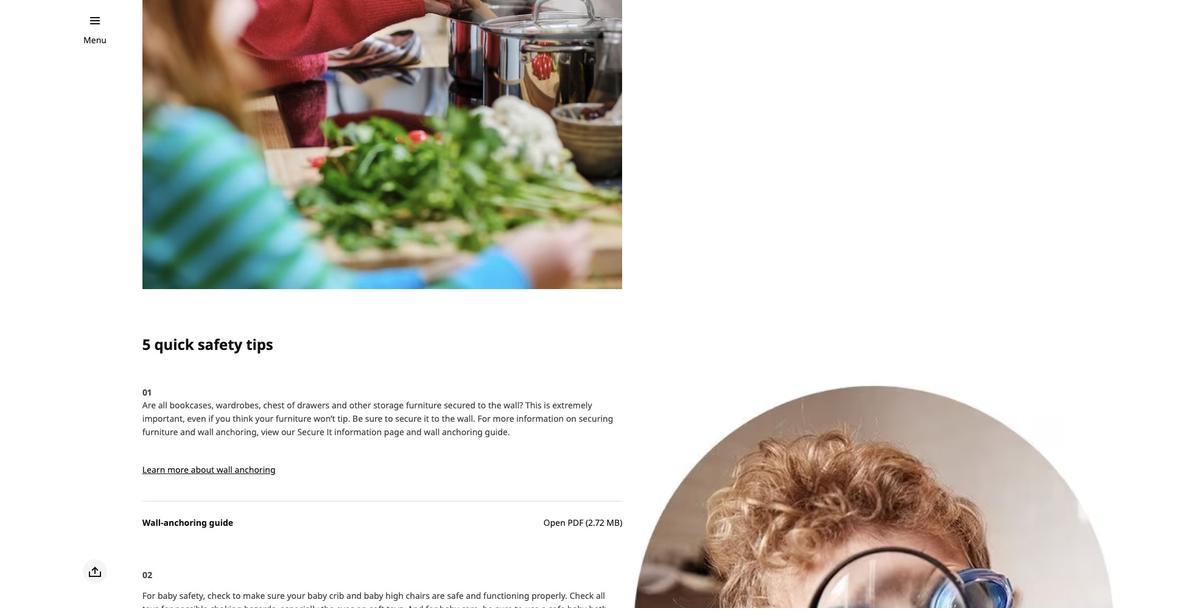 Task type: locate. For each thing, give the bounding box(es) containing it.
baby down are
[[440, 604, 459, 608]]

your inside '01 are all bookcases, wardrobes, chest of drawers and other storage furniture secured to the wall? this is extremely important, even if you think your furniture won't tip. be sure to secure it to the wall. for more information on securing furniture and wall anchoring, view our secure it information page and wall anchoring guide.'
[[255, 413, 274, 425]]

for right wall.
[[478, 413, 491, 425]]

0 horizontal spatial the
[[321, 604, 334, 608]]

properly.
[[532, 590, 567, 602]]

anchoring down wall.
[[442, 426, 483, 438]]

care,
[[461, 604, 481, 608]]

1 horizontal spatial the
[[442, 413, 455, 425]]

safe down properly.
[[549, 604, 565, 608]]

wall.
[[457, 413, 475, 425]]

)
[[620, 517, 622, 529]]

0 vertical spatial furniture
[[406, 400, 442, 411]]

if
[[208, 413, 213, 425]]

1 horizontal spatial on
[[566, 413, 577, 425]]

and up eyes
[[346, 590, 362, 602]]

sure down "functioning"
[[495, 604, 513, 608]]

the inside for baby safety, check to make sure your baby crib and baby high chairs are safe and functioning properly. check all toys for possible choking hazards, especially the eyes on soft toys. and for baby care, be sure to use a safe baby bat
[[321, 604, 334, 608]]

make
[[243, 590, 265, 602]]

a child is at the countertop as an adult in a red sweater stirs a stainless steel ikea 365+ pot at the rear of an induction hob. image
[[142, 0, 622, 289]]

1 vertical spatial on
[[356, 604, 367, 608]]

page
[[384, 426, 404, 438]]

0 horizontal spatial for
[[161, 604, 173, 608]]

1 horizontal spatial information
[[516, 413, 564, 425]]

more up guide.
[[493, 413, 514, 425]]

and down the secure
[[406, 426, 422, 438]]

to right it at left
[[431, 413, 440, 425]]

sure up hazards,
[[267, 590, 285, 602]]

chairs
[[406, 590, 430, 602]]

even
[[187, 413, 206, 425]]

be
[[353, 413, 363, 425]]

0 vertical spatial the
[[488, 400, 501, 411]]

wall down it at left
[[424, 426, 440, 438]]

more right 'learn'
[[167, 464, 189, 476]]

all
[[158, 400, 167, 411], [596, 590, 605, 602]]

you
[[216, 413, 230, 425]]

0 horizontal spatial wall
[[198, 426, 214, 438]]

0 vertical spatial sure
[[365, 413, 383, 425]]

to down storage
[[385, 413, 393, 425]]

the
[[488, 400, 501, 411], [442, 413, 455, 425], [321, 604, 334, 608]]

all up important,
[[158, 400, 167, 411]]

on inside for baby safety, check to make sure your baby crib and baby high chairs are safe and functioning properly. check all toys for possible choking hazards, especially the eyes on soft toys. and for baby care, be sure to use a safe baby bat
[[356, 604, 367, 608]]

0 horizontal spatial your
[[255, 413, 274, 425]]

0 vertical spatial on
[[566, 413, 577, 425]]

this
[[525, 400, 542, 411]]

wall right about
[[217, 464, 232, 476]]

and up tip. in the left bottom of the page
[[332, 400, 347, 411]]

1 vertical spatial safe
[[549, 604, 565, 608]]

furniture
[[406, 400, 442, 411], [276, 413, 311, 425], [142, 426, 178, 438]]

0 horizontal spatial anchoring
[[163, 517, 207, 529]]

furniture down important,
[[142, 426, 178, 438]]

the down crib
[[321, 604, 334, 608]]

our
[[281, 426, 295, 438]]

anchoring inside '01 are all bookcases, wardrobes, chest of drawers and other storage furniture secured to the wall? this is extremely important, even if you think your furniture won't tip. be sure to secure it to the wall. for more information on securing furniture and wall anchoring, view our secure it information page and wall anchoring guide.'
[[442, 426, 483, 438]]

2 vertical spatial furniture
[[142, 426, 178, 438]]

baby up toys
[[158, 590, 177, 602]]

2 vertical spatial sure
[[495, 604, 513, 608]]

baby
[[158, 590, 177, 602], [307, 590, 327, 602], [364, 590, 383, 602], [440, 604, 459, 608], [567, 604, 587, 608]]

0 vertical spatial more
[[493, 413, 514, 425]]

0 horizontal spatial on
[[356, 604, 367, 608]]

sure inside '01 are all bookcases, wardrobes, chest of drawers and other storage furniture secured to the wall? this is extremely important, even if you think your furniture won't tip. be sure to secure it to the wall. for more information on securing furniture and wall anchoring, view our secure it information page and wall anchoring guide.'
[[365, 413, 383, 425]]

2 vertical spatial the
[[321, 604, 334, 608]]

for up toys
[[142, 590, 155, 602]]

furniture up it at left
[[406, 400, 442, 411]]

quick
[[154, 334, 194, 354]]

0 vertical spatial anchoring
[[442, 426, 483, 438]]

toys.
[[387, 604, 405, 608]]

for right toys
[[161, 604, 173, 608]]

on left "soft"
[[356, 604, 367, 608]]

on down extremely
[[566, 413, 577, 425]]

to right "secured"
[[478, 400, 486, 411]]

your up view
[[255, 413, 274, 425]]

think
[[233, 413, 253, 425]]

anchoring left 'guide'
[[163, 517, 207, 529]]

01
[[142, 386, 152, 398]]

the left wall?
[[488, 400, 501, 411]]

wall down if
[[198, 426, 214, 438]]

1 vertical spatial all
[[596, 590, 605, 602]]

to up the choking
[[232, 590, 241, 602]]

wall-anchoring guide
[[142, 517, 233, 529]]

the down "secured"
[[442, 413, 455, 425]]

high
[[386, 590, 404, 602]]

information down the this
[[516, 413, 564, 425]]

1 horizontal spatial anchoring
[[235, 464, 275, 476]]

for down are
[[426, 604, 437, 608]]

0 vertical spatial safe
[[447, 590, 464, 602]]

anchoring
[[442, 426, 483, 438], [235, 464, 275, 476], [163, 517, 207, 529]]

functioning
[[483, 590, 529, 602]]

0 horizontal spatial all
[[158, 400, 167, 411]]

0 horizontal spatial for
[[142, 590, 155, 602]]

anchoring down view
[[235, 464, 275, 476]]

1 vertical spatial furniture
[[276, 413, 311, 425]]

for baby safety, check to make sure your baby crib and baby high chairs are safe and functioning properly. check all toys for possible choking hazards, especially the eyes on soft toys. and for baby care, be sure to use a safe baby bat
[[142, 590, 607, 608]]

menu button
[[83, 33, 107, 47]]

about
[[191, 464, 214, 476]]

0 horizontal spatial information
[[334, 426, 382, 438]]

your
[[255, 413, 274, 425], [287, 590, 305, 602]]

information
[[516, 413, 564, 425], [334, 426, 382, 438]]

baby up "soft"
[[364, 590, 383, 602]]

safety,
[[179, 590, 205, 602]]

2 for from the left
[[426, 604, 437, 608]]

and
[[408, 604, 424, 608]]

won't
[[314, 413, 335, 425]]

check
[[207, 590, 230, 602]]

wall-
[[142, 517, 163, 529]]

sure
[[365, 413, 383, 425], [267, 590, 285, 602], [495, 604, 513, 608]]

0 vertical spatial for
[[478, 413, 491, 425]]

02
[[142, 569, 152, 581]]

safe right are
[[447, 590, 464, 602]]

1 horizontal spatial sure
[[365, 413, 383, 425]]

your up especially
[[287, 590, 305, 602]]

choking
[[210, 604, 242, 608]]

1 horizontal spatial more
[[493, 413, 514, 425]]

soft
[[369, 604, 384, 608]]

2 horizontal spatial anchoring
[[442, 426, 483, 438]]

1 vertical spatial your
[[287, 590, 305, 602]]

chest
[[263, 400, 285, 411]]

1 horizontal spatial wall
[[217, 464, 232, 476]]

1 vertical spatial for
[[142, 590, 155, 602]]

to
[[478, 400, 486, 411], [385, 413, 393, 425], [431, 413, 440, 425], [232, 590, 241, 602], [515, 604, 523, 608]]

sure right the be
[[365, 413, 383, 425]]

for
[[478, 413, 491, 425], [142, 590, 155, 602]]

and up care,
[[466, 590, 481, 602]]

extremely
[[552, 400, 592, 411]]

0 horizontal spatial safe
[[447, 590, 464, 602]]

information down the be
[[334, 426, 382, 438]]

1 horizontal spatial for
[[478, 413, 491, 425]]

1 horizontal spatial furniture
[[276, 413, 311, 425]]

pdf
[[568, 517, 583, 529]]

tips
[[246, 334, 273, 354]]

furniture down of
[[276, 413, 311, 425]]

0 horizontal spatial sure
[[267, 590, 285, 602]]

mb
[[607, 517, 620, 529]]

on
[[566, 413, 577, 425], [356, 604, 367, 608]]

all right check
[[596, 590, 605, 602]]

0 horizontal spatial more
[[167, 464, 189, 476]]

1 horizontal spatial your
[[287, 590, 305, 602]]

learn more about wall anchoring
[[142, 464, 275, 476]]

use
[[525, 604, 539, 608]]

for
[[161, 604, 173, 608], [426, 604, 437, 608]]

be
[[483, 604, 493, 608]]

0 vertical spatial your
[[255, 413, 274, 425]]

open
[[543, 517, 565, 529]]

safe
[[447, 590, 464, 602], [549, 604, 565, 608]]

open pdf ( 2.72 mb )
[[543, 517, 622, 529]]

1 horizontal spatial all
[[596, 590, 605, 602]]

more
[[493, 413, 514, 425], [167, 464, 189, 476]]

and
[[332, 400, 347, 411], [180, 426, 196, 438], [406, 426, 422, 438], [346, 590, 362, 602], [466, 590, 481, 602]]

baby down check
[[567, 604, 587, 608]]

0 vertical spatial all
[[158, 400, 167, 411]]

1 horizontal spatial for
[[426, 604, 437, 608]]

drawers
[[297, 400, 330, 411]]

wall
[[198, 426, 214, 438], [424, 426, 440, 438], [217, 464, 232, 476]]



Task type: describe. For each thing, give the bounding box(es) containing it.
guide.
[[485, 426, 510, 438]]

secured
[[444, 400, 476, 411]]

2 horizontal spatial wall
[[424, 426, 440, 438]]

secure
[[297, 426, 324, 438]]

2 vertical spatial anchoring
[[163, 517, 207, 529]]

securing
[[579, 413, 613, 425]]

5 quick safety tips
[[142, 334, 273, 354]]

2 horizontal spatial sure
[[495, 604, 513, 608]]

are
[[432, 590, 445, 602]]

on inside '01 are all bookcases, wardrobes, chest of drawers and other storage furniture secured to the wall? this is extremely important, even if you think your furniture won't tip. be sure to secure it to the wall. for more information on securing furniture and wall anchoring, view our secure it information page and wall anchoring guide.'
[[566, 413, 577, 425]]

a
[[542, 604, 546, 608]]

crib
[[329, 590, 344, 602]]

1 vertical spatial sure
[[267, 590, 285, 602]]

bookcases,
[[170, 400, 214, 411]]

safety
[[198, 334, 242, 354]]

to left use
[[515, 604, 523, 608]]

tip.
[[338, 413, 350, 425]]

2 horizontal spatial furniture
[[406, 400, 442, 411]]

wardrobes,
[[216, 400, 261, 411]]

and down even
[[180, 426, 196, 438]]

for inside for baby safety, check to make sure your baby crib and baby high chairs are safe and functioning properly. check all toys for possible choking hazards, especially the eyes on soft toys. and for baby care, be sure to use a safe baby bat
[[142, 590, 155, 602]]

1 vertical spatial anchoring
[[235, 464, 275, 476]]

5
[[142, 334, 151, 354]]

it
[[424, 413, 429, 425]]

for inside '01 are all bookcases, wardrobes, chest of drawers and other storage furniture secured to the wall? this is extremely important, even if you think your furniture won't tip. be sure to secure it to the wall. for more information on securing furniture and wall anchoring, view our secure it information page and wall anchoring guide.'
[[478, 413, 491, 425]]

are
[[142, 400, 156, 411]]

wall?
[[504, 400, 523, 411]]

storage
[[373, 400, 404, 411]]

eyes
[[336, 604, 354, 608]]

other
[[349, 400, 371, 411]]

important,
[[142, 413, 185, 425]]

hazards,
[[244, 604, 278, 608]]

all inside '01 are all bookcases, wardrobes, chest of drawers and other storage furniture secured to the wall? this is extremely important, even if you think your furniture won't tip. be sure to secure it to the wall. for more information on securing furniture and wall anchoring, view our secure it information page and wall anchoring guide.'
[[158, 400, 167, 411]]

1 vertical spatial information
[[334, 426, 382, 438]]

more inside '01 are all bookcases, wardrobes, chest of drawers and other storage furniture secured to the wall? this is extremely important, even if you think your furniture won't tip. be sure to secure it to the wall. for more information on securing furniture and wall anchoring, view our secure it information page and wall anchoring guide.'
[[493, 413, 514, 425]]

1 vertical spatial more
[[167, 464, 189, 476]]

0 vertical spatial information
[[516, 413, 564, 425]]

toys
[[142, 604, 159, 608]]

1 for from the left
[[161, 604, 173, 608]]

possible
[[175, 604, 208, 608]]

0 horizontal spatial furniture
[[142, 426, 178, 438]]

01 are all bookcases, wardrobes, chest of drawers and other storage furniture secured to the wall? this is extremely important, even if you think your furniture won't tip. be sure to secure it to the wall. for more information on securing furniture and wall anchoring, view our secure it information page and wall anchoring guide.
[[142, 386, 613, 438]]

2.72
[[588, 517, 604, 529]]

anchoring,
[[216, 426, 259, 438]]

it
[[327, 426, 332, 438]]

a circular image of a child wearing goggles holding a magnifying glass to his face. image
[[635, 386, 1115, 608]]

especially
[[280, 604, 319, 608]]

check
[[570, 590, 594, 602]]

guide
[[209, 517, 233, 529]]

secure
[[395, 413, 422, 425]]

1 horizontal spatial safe
[[549, 604, 565, 608]]

1 vertical spatial the
[[442, 413, 455, 425]]

is
[[544, 400, 550, 411]]

menu
[[83, 34, 107, 46]]

learn
[[142, 464, 165, 476]]

your inside for baby safety, check to make sure your baby crib and baby high chairs are safe and functioning properly. check all toys for possible choking hazards, especially the eyes on soft toys. and for baby care, be sure to use a safe baby bat
[[287, 590, 305, 602]]

2 horizontal spatial the
[[488, 400, 501, 411]]

all inside for baby safety, check to make sure your baby crib and baby high chairs are safe and functioning properly. check all toys for possible choking hazards, especially the eyes on soft toys. and for baby care, be sure to use a safe baby bat
[[596, 590, 605, 602]]

of
[[287, 400, 295, 411]]

baby left crib
[[307, 590, 327, 602]]

view
[[261, 426, 279, 438]]

learn more about wall anchoring link
[[142, 464, 275, 476]]

(
[[586, 517, 588, 529]]



Task type: vqa. For each thing, say whether or not it's contained in the screenshot.
a
yes



